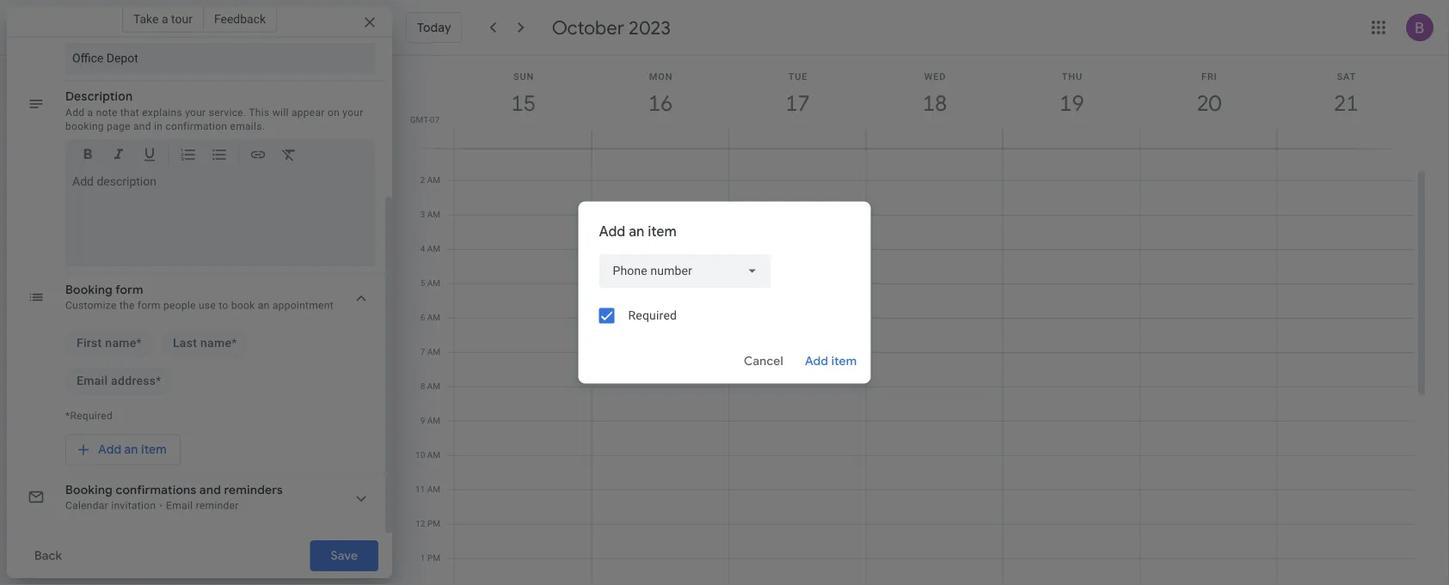 Task type: vqa. For each thing, say whether or not it's contained in the screenshot.
general
no



Task type: locate. For each thing, give the bounding box(es) containing it.
am right 5
[[427, 278, 440, 289]]

add an item up required
[[599, 223, 677, 240]]

am right 7
[[427, 347, 440, 357]]

name right last
[[200, 337, 232, 351]]

name right the first at the left bottom of the page
[[105, 337, 136, 351]]

an right book
[[258, 300, 270, 312]]

am for 6 am
[[427, 313, 440, 323]]

am right 2
[[427, 175, 440, 185]]

4 am
[[420, 244, 440, 254]]

this
[[249, 107, 270, 119]]

an
[[629, 223, 644, 240], [258, 300, 270, 312], [124, 443, 138, 458]]

0 horizontal spatial item
[[141, 443, 167, 458]]

12
[[416, 519, 425, 529]]

cancel button
[[736, 341, 791, 382]]

a up booking
[[87, 107, 93, 119]]

0 horizontal spatial your
[[185, 107, 206, 119]]

1 pm from the top
[[427, 519, 440, 529]]

0 vertical spatial pm
[[427, 519, 440, 529]]

4 am from the top
[[427, 244, 440, 254]]

0 horizontal spatial *
[[136, 337, 142, 351]]

1 for 1 am
[[420, 141, 425, 151]]

10 am
[[415, 450, 440, 461]]

0 vertical spatial add an item
[[599, 223, 677, 240]]

1 vertical spatial an
[[258, 300, 270, 312]]

2 vertical spatial an
[[124, 443, 138, 458]]

am right 3
[[427, 209, 440, 220]]

form
[[115, 283, 143, 298], [138, 300, 161, 312]]

5 am from the top
[[427, 278, 440, 289]]

1 horizontal spatial *
[[156, 375, 161, 389]]

cell
[[455, 111, 592, 586], [589, 111, 729, 586], [729, 111, 866, 586], [866, 111, 1003, 586], [1003, 111, 1140, 586], [1140, 111, 1278, 586], [1278, 111, 1415, 586]]

pm right '12'
[[427, 519, 440, 529]]

on
[[328, 107, 340, 119]]

2 name from the left
[[200, 337, 232, 351]]

8
[[420, 381, 425, 392]]

pm down 12 pm
[[427, 553, 440, 564]]

0 horizontal spatial an
[[124, 443, 138, 458]]

1 horizontal spatial add an item
[[599, 223, 677, 240]]

am for 3 am
[[427, 209, 440, 220]]

am right "8"
[[427, 381, 440, 392]]

tour
[[171, 12, 193, 26]]

4 cell from the left
[[866, 111, 1003, 586]]

booking
[[65, 120, 104, 132]]

12 pm
[[416, 519, 440, 529]]

3 am from the top
[[427, 209, 440, 220]]

a inside button
[[162, 12, 168, 26]]

add an item down *required
[[98, 443, 167, 458]]

list item containing last name
[[162, 330, 248, 358]]

5 cell from the left
[[1003, 111, 1140, 586]]

your up the confirmation
[[185, 107, 206, 119]]

list item
[[65, 330, 153, 358], [162, 330, 248, 358], [65, 368, 173, 396]]

item
[[648, 223, 677, 240], [831, 354, 857, 369], [141, 443, 167, 458]]

add item button
[[798, 341, 864, 382]]

2 pm from the top
[[427, 553, 440, 564]]

list item containing email address
[[65, 368, 173, 396]]

feedback button
[[204, 5, 277, 33]]

0 vertical spatial an
[[629, 223, 644, 240]]

1 am from the top
[[427, 141, 440, 151]]

6 cell from the left
[[1140, 111, 1278, 586]]

0 horizontal spatial add an item
[[98, 443, 167, 458]]

2 horizontal spatial item
[[831, 354, 857, 369]]

2 am from the top
[[427, 175, 440, 185]]

your
[[185, 107, 206, 119], [343, 107, 363, 119]]

add an item
[[599, 223, 677, 240], [98, 443, 167, 458]]

item down address on the left of the page
[[141, 443, 167, 458]]

1 vertical spatial 1
[[420, 553, 425, 564]]

7 am from the top
[[427, 347, 440, 357]]

am down 07
[[427, 141, 440, 151]]

2 vertical spatial item
[[141, 443, 167, 458]]

item inside add an item button
[[141, 443, 167, 458]]

customize
[[65, 300, 117, 312]]

7
[[420, 347, 425, 357]]

1 horizontal spatial name
[[200, 337, 232, 351]]

list item down first name *
[[65, 368, 173, 396]]

1 horizontal spatial a
[[162, 12, 168, 26]]

a left tour
[[162, 12, 168, 26]]

0 vertical spatial item
[[648, 223, 677, 240]]

am for 8 am
[[427, 381, 440, 392]]

name for last name
[[200, 337, 232, 351]]

item inside the add item button
[[831, 354, 857, 369]]

2 horizontal spatial an
[[629, 223, 644, 240]]

name for first name
[[105, 337, 136, 351]]

1 horizontal spatial item
[[648, 223, 677, 240]]

2 horizontal spatial *
[[232, 337, 237, 351]]

list item up email address *
[[65, 330, 153, 358]]

am for 4 am
[[427, 244, 440, 254]]

confirmation
[[165, 120, 227, 132]]

your right 'on'
[[343, 107, 363, 119]]

email address *
[[77, 375, 161, 389]]

1 down gmt-07 on the left top of the page
[[420, 141, 425, 151]]

am right 6
[[427, 313, 440, 323]]

address
[[111, 375, 156, 389]]

column header
[[454, 56, 592, 148], [591, 56, 729, 148], [728, 56, 866, 148], [865, 56, 1003, 148], [1002, 56, 1140, 148], [1140, 56, 1278, 148], [1277, 56, 1415, 148]]

3
[[420, 209, 425, 220]]

an inside button
[[124, 443, 138, 458]]

1 vertical spatial a
[[87, 107, 93, 119]]

appear
[[291, 107, 325, 119]]

1
[[420, 141, 425, 151], [420, 553, 425, 564]]

description
[[65, 89, 133, 105]]

required
[[628, 309, 677, 323]]

bulleted list image
[[211, 146, 228, 166]]

4 column header from the left
[[865, 56, 1003, 148]]

1 horizontal spatial an
[[258, 300, 270, 312]]

item up required
[[648, 223, 677, 240]]

add
[[65, 107, 85, 119], [599, 223, 625, 240], [805, 354, 828, 369], [98, 443, 121, 458]]

a inside the description add a note that explains your service. this will appear on your booking page and in confirmation emails.
[[87, 107, 93, 119]]

10 am from the top
[[427, 450, 440, 461]]

list item down use
[[162, 330, 248, 358]]

an down address on the left of the page
[[124, 443, 138, 458]]

am
[[427, 141, 440, 151], [427, 175, 440, 185], [427, 209, 440, 220], [427, 244, 440, 254], [427, 278, 440, 289], [427, 313, 440, 323], [427, 347, 440, 357], [427, 381, 440, 392], [427, 416, 440, 426], [427, 450, 440, 461], [427, 485, 440, 495]]

1 vertical spatial add an item
[[98, 443, 167, 458]]

8 am from the top
[[427, 381, 440, 392]]

that
[[120, 107, 139, 119]]

am right 10
[[427, 450, 440, 461]]

am for 1 am
[[427, 141, 440, 151]]

add inside the description add a note that explains your service. this will appear on your booking page and in confirmation emails.
[[65, 107, 85, 119]]

2 your from the left
[[343, 107, 363, 119]]

*required
[[65, 410, 113, 422]]

1 down '12'
[[420, 553, 425, 564]]

1 name from the left
[[105, 337, 136, 351]]

back button
[[21, 541, 76, 572]]

5 column header from the left
[[1002, 56, 1140, 148]]

row
[[447, 111, 1415, 586]]

take a tour
[[133, 12, 193, 26]]

an up required
[[629, 223, 644, 240]]

1 vertical spatial pm
[[427, 553, 440, 564]]

october 2023
[[552, 15, 671, 40]]

a
[[162, 12, 168, 26], [87, 107, 93, 119]]

11 am from the top
[[427, 485, 440, 495]]

am right 4
[[427, 244, 440, 254]]

name
[[105, 337, 136, 351], [200, 337, 232, 351]]

* for last name
[[232, 337, 237, 351]]

6 am from the top
[[427, 313, 440, 323]]

6 am
[[420, 313, 440, 323]]

9 am
[[420, 416, 440, 426]]

pm
[[427, 519, 440, 529], [427, 553, 440, 564]]

am for 10 am
[[427, 450, 440, 461]]

1 1 from the top
[[420, 141, 425, 151]]

booking form customize the form people use to book an appointment
[[65, 283, 334, 312]]

form right "the" at the bottom left of the page
[[138, 300, 161, 312]]

9
[[420, 416, 425, 426]]

None field
[[599, 254, 771, 289]]

am for 2 am
[[427, 175, 440, 185]]

am right the 9
[[427, 416, 440, 426]]

an inside dialog
[[629, 223, 644, 240]]

1 for 1 pm
[[420, 553, 425, 564]]

add an item button
[[65, 435, 180, 466]]

0 vertical spatial 1
[[420, 141, 425, 151]]

pm for 1 pm
[[427, 553, 440, 564]]

7 column header from the left
[[1277, 56, 1415, 148]]

10
[[415, 450, 425, 461]]

last
[[173, 337, 197, 351]]

1 vertical spatial item
[[831, 354, 857, 369]]

2 1 from the top
[[420, 553, 425, 564]]

*
[[136, 337, 142, 351], [232, 337, 237, 351], [156, 375, 161, 389]]

am right 11
[[427, 485, 440, 495]]

1 column header from the left
[[454, 56, 592, 148]]

last name *
[[173, 337, 237, 351]]

back
[[34, 549, 62, 564]]

1 horizontal spatial your
[[343, 107, 363, 119]]

grid
[[399, 56, 1428, 586]]

0 horizontal spatial a
[[87, 107, 93, 119]]

9 am from the top
[[427, 416, 440, 426]]

0 horizontal spatial name
[[105, 337, 136, 351]]

add inside button
[[805, 354, 828, 369]]

form up "the" at the bottom left of the page
[[115, 283, 143, 298]]

3 am
[[420, 209, 440, 220]]

0 vertical spatial a
[[162, 12, 168, 26]]

item right cancel button
[[831, 354, 857, 369]]

1 vertical spatial form
[[138, 300, 161, 312]]



Task type: describe. For each thing, give the bounding box(es) containing it.
underline image
[[141, 146, 158, 166]]

2 cell from the left
[[589, 111, 729, 586]]

in
[[154, 120, 163, 132]]

* for first name
[[136, 337, 142, 351]]

people
[[163, 300, 196, 312]]

4
[[420, 244, 425, 254]]

am for 5 am
[[427, 278, 440, 289]]

add an item inside button
[[98, 443, 167, 458]]

note
[[96, 107, 117, 119]]

feedback
[[214, 12, 266, 26]]

italic image
[[110, 146, 127, 166]]

an inside booking form customize the form people use to book an appointment
[[258, 300, 270, 312]]

first
[[77, 337, 102, 351]]

remove formatting image
[[280, 146, 298, 166]]

grid containing gmt-07
[[399, 56, 1428, 586]]

11 am
[[415, 485, 440, 495]]

2 column header from the left
[[591, 56, 729, 148]]

service.
[[209, 107, 246, 119]]

5 am
[[420, 278, 440, 289]]

add an item inside dialog
[[599, 223, 677, 240]]

will
[[272, 107, 289, 119]]

8 am
[[420, 381, 440, 392]]

explains
[[142, 107, 182, 119]]

description add a note that explains your service. this will appear on your booking page and in confirmation emails.
[[65, 89, 363, 132]]

3 cell from the left
[[729, 111, 866, 586]]

numbered list image
[[180, 146, 197, 166]]

emails.
[[230, 120, 265, 132]]

to
[[219, 300, 228, 312]]

page
[[107, 120, 130, 132]]

october
[[552, 15, 624, 40]]

gmt-07
[[410, 114, 439, 125]]

5
[[420, 278, 425, 289]]

Description text field
[[72, 175, 368, 261]]

gmt-
[[410, 114, 430, 125]]

0 vertical spatial form
[[115, 283, 143, 298]]

and
[[133, 120, 151, 132]]

7 am
[[420, 347, 440, 357]]

am for 9 am
[[427, 416, 440, 426]]

* for email address
[[156, 375, 161, 389]]

add an item dialog
[[578, 202, 871, 384]]

appointment
[[272, 300, 334, 312]]

add inside button
[[98, 443, 121, 458]]

7 cell from the left
[[1278, 111, 1415, 586]]

cancel
[[744, 354, 783, 369]]

formatting options toolbar
[[65, 140, 375, 177]]

bold image
[[79, 146, 96, 166]]

the
[[119, 300, 135, 312]]

pm for 12 pm
[[427, 519, 440, 529]]

today button
[[406, 12, 462, 43]]

6 column header from the left
[[1140, 56, 1278, 148]]

insert link image
[[249, 146, 267, 166]]

take a tour button
[[122, 5, 204, 33]]

2023
[[629, 15, 671, 40]]

none field inside add an item dialog
[[599, 254, 771, 289]]

07
[[430, 114, 439, 125]]

today
[[417, 20, 451, 35]]

first name *
[[77, 337, 142, 351]]

am for 7 am
[[427, 347, 440, 357]]

email
[[77, 375, 108, 389]]

3 column header from the left
[[728, 56, 866, 148]]

1 cell from the left
[[455, 111, 592, 586]]

1 am
[[420, 141, 440, 151]]

11
[[415, 485, 425, 495]]

6
[[420, 313, 425, 323]]

2 am
[[420, 175, 440, 185]]

book
[[231, 300, 255, 312]]

am for 11 am
[[427, 485, 440, 495]]

1 pm
[[420, 553, 440, 564]]

list item containing first name
[[65, 330, 153, 358]]

take
[[133, 12, 159, 26]]

2
[[420, 175, 425, 185]]

add item
[[805, 354, 857, 369]]

1 your from the left
[[185, 107, 206, 119]]

booking
[[65, 283, 113, 298]]

use
[[199, 300, 216, 312]]



